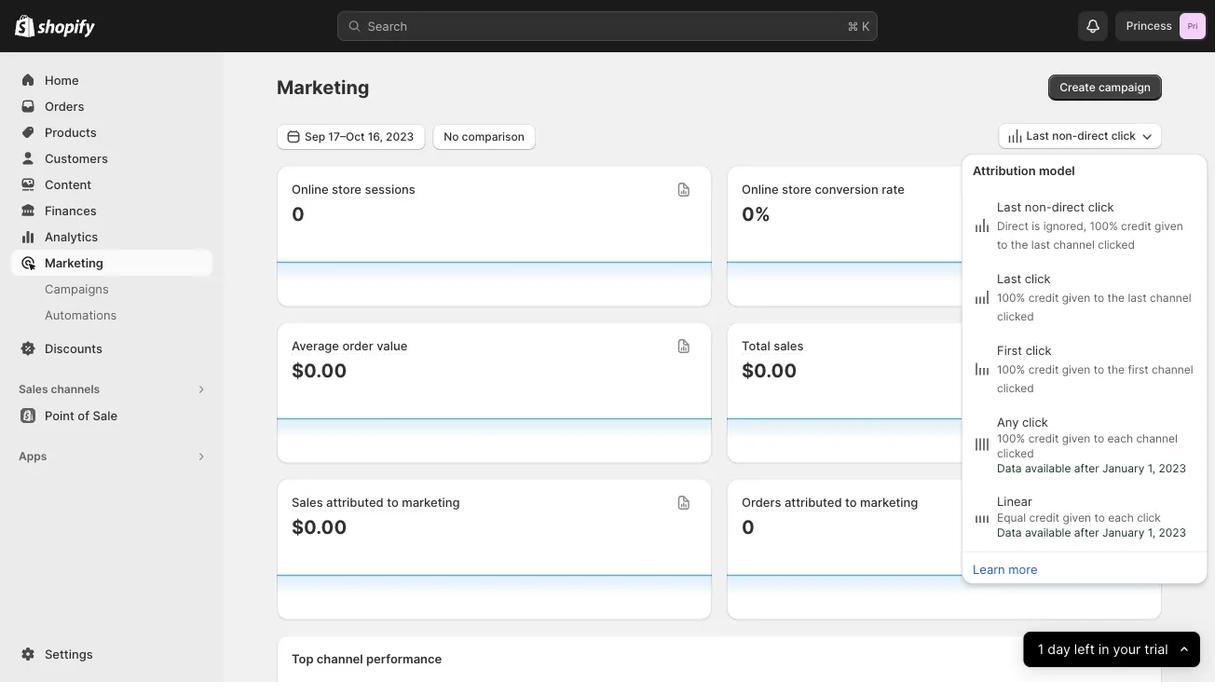 Task type: describe. For each thing, give the bounding box(es) containing it.
automations link
[[11, 302, 213, 328]]

apps button
[[11, 444, 213, 470]]

learn more
[[973, 562, 1038, 577]]

settings
[[45, 647, 93, 661]]

no
[[444, 130, 459, 143]]

rate
[[882, 182, 905, 197]]

click inside first click 100% credit given to the first channel clicked
[[1026, 343, 1052, 358]]

credit inside linear equal credit given to each click data available after january 1, 2023
[[1030, 511, 1060, 525]]

menu containing last non-direct click
[[968, 191, 1203, 546]]

the inside last non-direct click direct is ignored, 100% credit given to the last channel clicked
[[1011, 238, 1029, 251]]

clicked inside any click 100% credit given to each channel clicked data available after january 1, 2023
[[998, 447, 1035, 461]]

create
[[1060, 81, 1096, 94]]

store for 0%
[[782, 182, 812, 197]]

model
[[1039, 163, 1076, 178]]

clicked inside last click 100% credit given to the last channel clicked
[[998, 310, 1035, 323]]

direct
[[998, 219, 1029, 233]]

point of sale button
[[0, 403, 224, 429]]

attribution model
[[973, 163, 1076, 178]]

0 horizontal spatial marketing
[[45, 255, 103, 270]]

sales channels button
[[11, 377, 213, 403]]

order
[[343, 339, 374, 353]]

in
[[1099, 642, 1110, 658]]

products
[[45, 125, 97, 139]]

1
[[1038, 642, 1045, 658]]

last for last click
[[998, 271, 1022, 286]]

top channel performance
[[292, 652, 442, 667]]

campaigns
[[45, 282, 109, 296]]

0 for online store sessions
[[292, 202, 305, 225]]

data inside linear equal credit given to each click data available after january 1, 2023
[[998, 526, 1022, 540]]

last non-direct click button
[[999, 123, 1163, 149]]

any click 100% credit given to each channel clicked data available after january 1, 2023
[[998, 415, 1187, 475]]

1 day left in your trial
[[1038, 642, 1169, 658]]

content
[[45, 177, 92, 192]]

channel inside last click 100% credit given to the last channel clicked
[[1151, 291, 1192, 304]]

0 for orders attributed to marketing
[[742, 516, 755, 538]]

sep 17–oct 16, 2023
[[305, 130, 414, 143]]

the for last click
[[1108, 291, 1125, 304]]

1 horizontal spatial shopify image
[[38, 19, 95, 38]]

online store sessions
[[292, 182, 416, 197]]

online for 0
[[292, 182, 329, 197]]

finances link
[[11, 198, 213, 224]]

2023 inside dropdown button
[[386, 130, 414, 143]]

16,
[[368, 130, 383, 143]]

first click 100% credit given to the first channel clicked
[[998, 343, 1194, 395]]

customers
[[45, 151, 108, 165]]

orders for orders attributed to marketing
[[742, 496, 782, 510]]

channel inside first click 100% credit given to the first channel clicked
[[1152, 363, 1194, 376]]

2023 inside any click 100% credit given to each channel clicked data available after january 1, 2023
[[1159, 462, 1187, 475]]

last click 100% credit given to the last channel clicked
[[998, 271, 1192, 323]]

learn
[[973, 562, 1006, 577]]

linear equal credit given to each click data available after january 1, 2023
[[998, 494, 1187, 540]]

last non-direct click direct is ignored, 100% credit given to the last channel clicked
[[998, 200, 1184, 251]]

non- for last non-direct click direct is ignored, 100% credit given to the last channel clicked
[[1025, 200, 1052, 214]]

linear
[[998, 494, 1033, 509]]

100% for last click
[[998, 291, 1026, 304]]

last inside last non-direct click direct is ignored, 100% credit given to the last channel clicked
[[1032, 238, 1051, 251]]

clicked inside first click 100% credit given to the first channel clicked
[[998, 381, 1035, 395]]

discounts link
[[11, 336, 213, 362]]

princess
[[1127, 19, 1173, 33]]

store for 0
[[332, 182, 362, 197]]

each inside linear equal credit given to each click data available after january 1, 2023
[[1109, 511, 1134, 525]]

of
[[78, 408, 89, 423]]

1 day left in your trial button
[[1024, 632, 1201, 668]]

day
[[1048, 642, 1071, 658]]

to inside any click 100% credit given to each channel clicked data available after january 1, 2023
[[1094, 432, 1105, 446]]

sep
[[305, 130, 326, 143]]

online for 0%
[[742, 182, 779, 197]]

0 horizontal spatial shopify image
[[15, 15, 35, 37]]

data inside any click 100% credit given to each channel clicked data available after january 1, 2023
[[998, 462, 1022, 475]]

more
[[1009, 562, 1038, 577]]

17–oct
[[329, 130, 365, 143]]

available inside any click 100% credit given to each channel clicked data available after january 1, 2023
[[1025, 462, 1072, 475]]

2023 inside linear equal credit given to each click data available after january 1, 2023
[[1159, 526, 1187, 540]]

channels
[[51, 383, 100, 396]]

direct for last non-direct click direct is ignored, 100% credit given to the last channel clicked
[[1052, 200, 1085, 214]]

last for last non-direct click
[[998, 200, 1022, 214]]

1, inside linear equal credit given to each click data available after january 1, 2023
[[1148, 526, 1156, 540]]

after inside linear equal credit given to each click data available after january 1, 2023
[[1075, 526, 1100, 540]]

finances
[[45, 203, 97, 218]]

credit for first click
[[1029, 363, 1059, 376]]

⌘ k
[[848, 19, 870, 33]]

trial
[[1145, 642, 1169, 658]]

sessions
[[365, 182, 416, 197]]

conversion
[[815, 182, 879, 197]]

sales for sales attributed to marketing
[[292, 496, 323, 510]]

is
[[1032, 219, 1041, 233]]

to inside linear equal credit given to each click data available after january 1, 2023
[[1095, 511, 1106, 525]]

orders for orders
[[45, 99, 84, 113]]

first
[[998, 343, 1023, 358]]

create campaign button
[[1049, 75, 1163, 101]]



Task type: locate. For each thing, give the bounding box(es) containing it.
to inside first click 100% credit given to the first channel clicked
[[1094, 363, 1105, 376]]

last down 'is'
[[1032, 238, 1051, 251]]

0 vertical spatial marketing
[[277, 76, 370, 99]]

$0.00 for average
[[292, 359, 347, 382]]

100%
[[1090, 219, 1119, 233], [998, 291, 1026, 304], [998, 363, 1026, 376], [998, 432, 1026, 446]]

1 vertical spatial last
[[1129, 291, 1147, 304]]

credit down 'is'
[[1029, 291, 1059, 304]]

last inside last click 100% credit given to the last channel clicked
[[998, 271, 1022, 286]]

0 down orders attributed to marketing
[[742, 516, 755, 538]]

last up direct
[[998, 200, 1022, 214]]

1 vertical spatial 2023
[[1159, 462, 1187, 475]]

campaigns link
[[11, 276, 213, 302]]

last up first
[[1129, 291, 1147, 304]]

direct up the ignored, in the right of the page
[[1052, 200, 1085, 214]]

0 horizontal spatial online
[[292, 182, 329, 197]]

1 vertical spatial 0
[[742, 516, 755, 538]]

analytics
[[45, 229, 98, 244]]

1 horizontal spatial orders
[[742, 496, 782, 510]]

orders
[[45, 99, 84, 113], [742, 496, 782, 510]]

1 online from the left
[[292, 182, 329, 197]]

1 vertical spatial direct
[[1052, 200, 1085, 214]]

given for last click
[[1063, 291, 1091, 304]]

last down direct
[[998, 271, 1022, 286]]

clicked inside last non-direct click direct is ignored, 100% credit given to the last channel clicked
[[1098, 238, 1136, 251]]

1 vertical spatial orders
[[742, 496, 782, 510]]

0 horizontal spatial marketing
[[402, 496, 460, 510]]

given inside last click 100% credit given to the last channel clicked
[[1063, 291, 1091, 304]]

100% inside first click 100% credit given to the first channel clicked
[[998, 363, 1026, 376]]

1 horizontal spatial attributed
[[785, 496, 842, 510]]

given
[[1155, 219, 1184, 233], [1063, 291, 1091, 304], [1063, 363, 1091, 376], [1063, 432, 1091, 446], [1063, 511, 1092, 525]]

last inside last non-direct click direct is ignored, 100% credit given to the last channel clicked
[[998, 200, 1022, 214]]

analytics link
[[11, 224, 213, 250]]

⌘
[[848, 19, 859, 33]]

credit inside any click 100% credit given to each channel clicked data available after january 1, 2023
[[1029, 432, 1059, 446]]

0 vertical spatial january
[[1103, 462, 1145, 475]]

online store conversion rate
[[742, 182, 905, 197]]

clicked down any
[[998, 447, 1035, 461]]

menu
[[968, 191, 1203, 546]]

0 vertical spatial the
[[1011, 238, 1029, 251]]

credit inside first click 100% credit given to the first channel clicked
[[1029, 363, 1059, 376]]

1 horizontal spatial store
[[782, 182, 812, 197]]

attribution
[[973, 163, 1036, 178]]

2 vertical spatial the
[[1108, 363, 1125, 376]]

$0.00 down total sales
[[742, 359, 797, 382]]

last non-direct click
[[1027, 129, 1137, 143]]

0 horizontal spatial attributed
[[326, 496, 384, 510]]

automations
[[45, 308, 117, 322]]

1 after from the top
[[1075, 462, 1100, 475]]

0 vertical spatial after
[[1075, 462, 1100, 475]]

$0.00 down average
[[292, 359, 347, 382]]

100% up first
[[998, 291, 1026, 304]]

after down any click 100% credit given to each channel clicked data available after january 1, 2023
[[1075, 526, 1100, 540]]

to inside last non-direct click direct is ignored, 100% credit given to the last channel clicked
[[998, 238, 1008, 251]]

click inside linear equal credit given to each click data available after january 1, 2023
[[1138, 511, 1161, 525]]

attributed for 0
[[785, 496, 842, 510]]

100% down first
[[998, 363, 1026, 376]]

after inside any click 100% credit given to each channel clicked data available after january 1, 2023
[[1075, 462, 1100, 475]]

point of sale link
[[11, 403, 213, 429]]

given inside linear equal credit given to each click data available after january 1, 2023
[[1063, 511, 1092, 525]]

settings link
[[11, 641, 213, 668]]

the left first
[[1108, 363, 1125, 376]]

click inside last click 100% credit given to the last channel clicked
[[1025, 271, 1051, 286]]

home
[[45, 73, 79, 87]]

2 january from the top
[[1103, 526, 1145, 540]]

1 vertical spatial after
[[1075, 526, 1100, 540]]

100% for any click
[[998, 432, 1026, 446]]

0 horizontal spatial last
[[1032, 238, 1051, 251]]

marketing for $0.00
[[402, 496, 460, 510]]

0 vertical spatial last
[[1032, 238, 1051, 251]]

0 vertical spatial available
[[1025, 462, 1072, 475]]

1, inside any click 100% credit given to each channel clicked data available after january 1, 2023
[[1148, 462, 1156, 475]]

discounts
[[45, 341, 103, 356]]

click inside any click 100% credit given to each channel clicked data available after january 1, 2023
[[1023, 415, 1049, 429]]

credit up linear
[[1029, 432, 1059, 446]]

100% inside any click 100% credit given to each channel clicked data available after january 1, 2023
[[998, 432, 1026, 446]]

the for first click
[[1108, 363, 1125, 376]]

2 after from the top
[[1075, 526, 1100, 540]]

sep 17–oct 16, 2023 button
[[277, 124, 425, 150]]

january inside linear equal credit given to each click data available after january 1, 2023
[[1103, 526, 1145, 540]]

store
[[332, 182, 362, 197], [782, 182, 812, 197]]

1 horizontal spatial 0
[[742, 516, 755, 538]]

given for first click
[[1063, 363, 1091, 376]]

ignored,
[[1044, 219, 1087, 233]]

1 vertical spatial the
[[1108, 291, 1125, 304]]

top
[[292, 652, 314, 667]]

click inside dropdown button
[[1112, 129, 1137, 143]]

equal
[[998, 511, 1027, 525]]

1 vertical spatial each
[[1109, 511, 1134, 525]]

2 vertical spatial last
[[998, 271, 1022, 286]]

1 horizontal spatial marketing
[[861, 496, 919, 510]]

1 attributed from the left
[[326, 496, 384, 510]]

1 vertical spatial january
[[1103, 526, 1145, 540]]

1 vertical spatial last
[[998, 200, 1022, 214]]

100% right the ignored, in the right of the page
[[1090, 219, 1119, 233]]

data down the equal
[[998, 526, 1022, 540]]

credit right the ignored, in the right of the page
[[1122, 219, 1152, 233]]

attributed
[[326, 496, 384, 510], [785, 496, 842, 510]]

sales inside 'button'
[[19, 383, 48, 396]]

sales channels
[[19, 383, 100, 396]]

2 data from the top
[[998, 526, 1022, 540]]

credit
[[1122, 219, 1152, 233], [1029, 291, 1059, 304], [1029, 363, 1059, 376], [1029, 432, 1059, 446], [1030, 511, 1060, 525]]

non- inside dropdown button
[[1053, 129, 1078, 143]]

customers link
[[11, 145, 213, 172]]

apps
[[19, 450, 47, 463]]

1 horizontal spatial non-
[[1053, 129, 1078, 143]]

click down campaign
[[1112, 129, 1137, 143]]

online down sep
[[292, 182, 329, 197]]

average order value
[[292, 339, 408, 353]]

clicked
[[1098, 238, 1136, 251], [998, 310, 1035, 323], [998, 381, 1035, 395], [998, 447, 1035, 461]]

last
[[1032, 238, 1051, 251], [1129, 291, 1147, 304]]

non- for last non-direct click
[[1053, 129, 1078, 143]]

value
[[377, 339, 408, 353]]

sale
[[93, 408, 118, 423]]

given inside last non-direct click direct is ignored, 100% credit given to the last channel clicked
[[1155, 219, 1184, 233]]

1 marketing from the left
[[402, 496, 460, 510]]

point
[[45, 408, 74, 423]]

campaign
[[1099, 81, 1151, 94]]

last inside last click 100% credit given to the last channel clicked
[[1129, 291, 1147, 304]]

0 vertical spatial sales
[[19, 383, 48, 396]]

credit right the equal
[[1030, 511, 1060, 525]]

1 horizontal spatial marketing
[[277, 76, 370, 99]]

0 vertical spatial orders
[[45, 99, 84, 113]]

1,
[[1148, 462, 1156, 475], [1148, 526, 1156, 540]]

clicked up first
[[998, 310, 1035, 323]]

0 horizontal spatial store
[[332, 182, 362, 197]]

0
[[292, 202, 305, 225], [742, 516, 755, 538]]

given inside any click 100% credit given to each channel clicked data available after january 1, 2023
[[1063, 432, 1091, 446]]

given inside first click 100% credit given to the first channel clicked
[[1063, 363, 1091, 376]]

any
[[998, 415, 1019, 429]]

no comparison button
[[433, 124, 536, 150]]

sales for sales channels
[[19, 383, 48, 396]]

0 horizontal spatial orders
[[45, 99, 84, 113]]

non- up 'is'
[[1025, 200, 1052, 214]]

1 vertical spatial sales
[[292, 496, 323, 510]]

learn more link
[[973, 562, 1038, 577]]

0 vertical spatial direct
[[1078, 129, 1109, 143]]

attributed for $0.00
[[326, 496, 384, 510]]

performance
[[366, 652, 442, 667]]

to
[[998, 238, 1008, 251], [1094, 291, 1105, 304], [1094, 363, 1105, 376], [1094, 432, 1105, 446], [387, 496, 399, 510], [846, 496, 857, 510], [1095, 511, 1106, 525]]

channel inside last non-direct click direct is ignored, 100% credit given to the last channel clicked
[[1054, 238, 1095, 251]]

the up first click 100% credit given to the first channel clicked
[[1108, 291, 1125, 304]]

k
[[862, 19, 870, 33]]

0 vertical spatial data
[[998, 462, 1022, 475]]

sales attributed to marketing
[[292, 496, 460, 510]]

$0.00
[[292, 359, 347, 382], [742, 359, 797, 382], [292, 516, 347, 538]]

online
[[292, 182, 329, 197], [742, 182, 779, 197]]

$0.00 for sales
[[292, 516, 347, 538]]

non- inside last non-direct click direct is ignored, 100% credit given to the last channel clicked
[[1025, 200, 1052, 214]]

2 available from the top
[[1025, 526, 1072, 540]]

1 horizontal spatial sales
[[292, 496, 323, 510]]

clicked up last click 100% credit given to the last channel clicked
[[1098, 238, 1136, 251]]

no comparison
[[444, 130, 525, 143]]

click down 'is'
[[1025, 271, 1051, 286]]

channel inside any click 100% credit given to each channel clicked data available after january 1, 2023
[[1137, 432, 1178, 446]]

clicked up any
[[998, 381, 1035, 395]]

1 1, from the top
[[1148, 462, 1156, 475]]

channel
[[1054, 238, 1095, 251], [1151, 291, 1192, 304], [1152, 363, 1194, 376], [1137, 432, 1178, 446], [317, 652, 363, 667]]

first
[[1129, 363, 1149, 376]]

data
[[998, 462, 1022, 475], [998, 526, 1022, 540]]

2 marketing from the left
[[861, 496, 919, 510]]

0 vertical spatial 0
[[292, 202, 305, 225]]

each inside any click 100% credit given to each channel clicked data available after january 1, 2023
[[1108, 432, 1134, 446]]

each
[[1108, 432, 1134, 446], [1109, 511, 1134, 525]]

click right first
[[1026, 343, 1052, 358]]

direct down create campaign button
[[1078, 129, 1109, 143]]

create campaign
[[1060, 81, 1151, 94]]

last up attribution model
[[1027, 129, 1050, 143]]

click down last non-direct click
[[1089, 200, 1115, 214]]

available down the equal
[[1025, 526, 1072, 540]]

2 online from the left
[[742, 182, 779, 197]]

100% down any
[[998, 432, 1026, 446]]

click right any
[[1023, 415, 1049, 429]]

available inside linear equal credit given to each click data available after january 1, 2023
[[1025, 526, 1072, 540]]

1 vertical spatial data
[[998, 526, 1022, 540]]

to inside last click 100% credit given to the last channel clicked
[[1094, 291, 1105, 304]]

100% inside last click 100% credit given to the last channel clicked
[[998, 291, 1026, 304]]

1 vertical spatial available
[[1025, 526, 1072, 540]]

average
[[292, 339, 339, 353]]

marketing
[[402, 496, 460, 510], [861, 496, 919, 510]]

1 vertical spatial marketing
[[45, 255, 103, 270]]

0 horizontal spatial non-
[[1025, 200, 1052, 214]]

january inside any click 100% credit given to each channel clicked data available after january 1, 2023
[[1103, 462, 1145, 475]]

0 vertical spatial 2023
[[386, 130, 414, 143]]

2 attributed from the left
[[785, 496, 842, 510]]

1 vertical spatial non-
[[1025, 200, 1052, 214]]

1 january from the top
[[1103, 462, 1145, 475]]

last inside dropdown button
[[1027, 129, 1050, 143]]

$0.00 down sales attributed to marketing
[[292, 516, 347, 538]]

1 data from the top
[[998, 462, 1022, 475]]

0 vertical spatial non-
[[1053, 129, 1078, 143]]

each down any click 100% credit given to each channel clicked data available after january 1, 2023
[[1109, 511, 1134, 525]]

each down first
[[1108, 432, 1134, 446]]

1 available from the top
[[1025, 462, 1072, 475]]

the inside first click 100% credit given to the first channel clicked
[[1108, 363, 1125, 376]]

2 vertical spatial 2023
[[1159, 526, 1187, 540]]

store left conversion at the right top
[[782, 182, 812, 197]]

data up linear
[[998, 462, 1022, 475]]

1 horizontal spatial last
[[1129, 291, 1147, 304]]

100% for first click
[[998, 363, 1026, 376]]

0 down "online store sessions"
[[292, 202, 305, 225]]

after up linear equal credit given to each click data available after january 1, 2023
[[1075, 462, 1100, 475]]

credit inside last click 100% credit given to the last channel clicked
[[1029, 291, 1059, 304]]

0%
[[742, 202, 771, 225]]

search
[[368, 19, 408, 33]]

given for any click
[[1063, 432, 1091, 446]]

left
[[1075, 642, 1096, 658]]

point of sale
[[45, 408, 118, 423]]

credit inside last non-direct click direct is ignored, 100% credit given to the last channel clicked
[[1122, 219, 1152, 233]]

home link
[[11, 67, 213, 93]]

orders link
[[11, 93, 213, 119]]

click down any click 100% credit given to each channel clicked data available after january 1, 2023
[[1138, 511, 1161, 525]]

the down direct
[[1011, 238, 1029, 251]]

0 vertical spatial each
[[1108, 432, 1134, 446]]

marketing link
[[11, 250, 213, 276]]

marketing down analytics on the left top of the page
[[45, 255, 103, 270]]

marketing up sep
[[277, 76, 370, 99]]

marketing
[[277, 76, 370, 99], [45, 255, 103, 270]]

available
[[1025, 462, 1072, 475], [1025, 526, 1072, 540]]

click inside last non-direct click direct is ignored, 100% credit given to the last channel clicked
[[1089, 200, 1115, 214]]

marketing for 0
[[861, 496, 919, 510]]

1 horizontal spatial online
[[742, 182, 779, 197]]

1 store from the left
[[332, 182, 362, 197]]

sales
[[774, 339, 804, 353]]

credit for any click
[[1029, 432, 1059, 446]]

direct inside dropdown button
[[1078, 129, 1109, 143]]

credit down last click 100% credit given to the last channel clicked
[[1029, 363, 1059, 376]]

1 vertical spatial 1,
[[1148, 526, 1156, 540]]

2 1, from the top
[[1148, 526, 1156, 540]]

january
[[1103, 462, 1145, 475], [1103, 526, 1145, 540]]

100% inside last non-direct click direct is ignored, 100% credit given to the last channel clicked
[[1090, 219, 1119, 233]]

non-
[[1053, 129, 1078, 143], [1025, 200, 1052, 214]]

0 vertical spatial last
[[1027, 129, 1050, 143]]

available up linear
[[1025, 462, 1072, 475]]

comparison
[[462, 130, 525, 143]]

products link
[[11, 119, 213, 145]]

direct for last non-direct click
[[1078, 129, 1109, 143]]

sales
[[19, 383, 48, 396], [292, 496, 323, 510]]

shopify image
[[15, 15, 35, 37], [38, 19, 95, 38]]

content link
[[11, 172, 213, 198]]

last
[[1027, 129, 1050, 143], [998, 200, 1022, 214], [998, 271, 1022, 286]]

non- up model at right
[[1053, 129, 1078, 143]]

credit for last click
[[1029, 291, 1059, 304]]

online up 0% on the top of page
[[742, 182, 779, 197]]

total
[[742, 339, 771, 353]]

0 horizontal spatial 0
[[292, 202, 305, 225]]

the inside last click 100% credit given to the last channel clicked
[[1108, 291, 1125, 304]]

0 horizontal spatial sales
[[19, 383, 48, 396]]

2 store from the left
[[782, 182, 812, 197]]

direct inside last non-direct click direct is ignored, 100% credit given to the last channel clicked
[[1052, 200, 1085, 214]]

total sales
[[742, 339, 804, 353]]

$0.00 for total
[[742, 359, 797, 382]]

orders attributed to marketing
[[742, 496, 919, 510]]

princess image
[[1180, 13, 1206, 39]]

your
[[1114, 642, 1142, 658]]

store left sessions
[[332, 182, 362, 197]]

0 vertical spatial 1,
[[1148, 462, 1156, 475]]



Task type: vqa. For each thing, say whether or not it's contained in the screenshot.
here.
no



